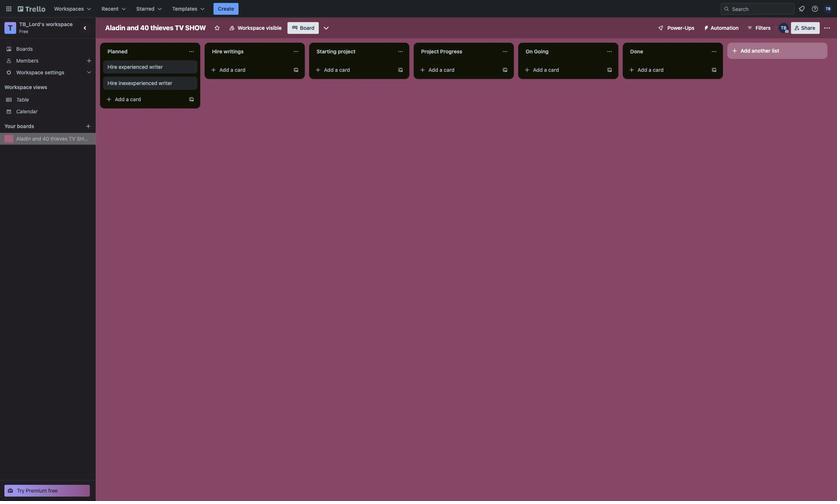 Task type: vqa. For each thing, say whether or not it's contained in the screenshot.
Table LINK
yes



Task type: describe. For each thing, give the bounding box(es) containing it.
your boards with 1 items element
[[4, 122, 74, 131]]

writer for hire inexexperienced writer
[[159, 80, 172, 86]]

workspace settings
[[16, 69, 64, 76]]

workspace settings button
[[0, 67, 96, 78]]

add a card button down the done text field
[[626, 64, 709, 76]]

board link
[[288, 22, 319, 34]]

automation
[[711, 25, 739, 31]]

members link
[[0, 55, 96, 67]]

create from template… image for project
[[398, 67, 404, 73]]

hire writings
[[212, 48, 244, 55]]

power-ups
[[668, 25, 695, 31]]

on going
[[526, 48, 549, 55]]

workspace navigation collapse icon image
[[80, 23, 91, 33]]

free
[[19, 29, 28, 34]]

try
[[17, 488, 24, 494]]

Hire writings text field
[[208, 46, 289, 57]]

add a card button for progress
[[417, 64, 500, 76]]

hire inexexperienced writer link
[[108, 80, 193, 87]]

card down inexexperienced
[[130, 96, 141, 102]]

share
[[802, 25, 816, 31]]

project progress
[[422, 48, 463, 55]]

ups
[[685, 25, 695, 31]]

filters
[[756, 25, 771, 31]]

add a card for writings
[[220, 67, 246, 73]]

starred
[[136, 6, 155, 12]]

add a card down "done"
[[638, 67, 664, 73]]

writer for hire experienced writer
[[149, 64, 163, 70]]

create from template… image for writings
[[293, 67, 299, 73]]

create from template… image
[[503, 67, 509, 73]]

Board name text field
[[102, 22, 210, 34]]

Done text field
[[626, 46, 707, 57]]

1 vertical spatial and
[[32, 136, 41, 142]]

settings
[[45, 69, 64, 76]]

free
[[48, 488, 58, 494]]

0 horizontal spatial aladin
[[16, 136, 31, 142]]

back to home image
[[18, 3, 45, 15]]

writings
[[224, 48, 244, 55]]

a for project
[[335, 67, 338, 73]]

add another list
[[741, 48, 780, 54]]

visible
[[266, 25, 282, 31]]

going
[[535, 48, 549, 55]]

add a card button for project
[[312, 64, 395, 76]]

add board image
[[85, 123, 91, 129]]

done
[[631, 48, 644, 55]]

planned
[[108, 48, 128, 55]]

project
[[422, 48, 439, 55]]

Planned text field
[[103, 46, 184, 57]]

and inside text field
[[127, 24, 139, 32]]

Search field
[[730, 3, 795, 14]]

0 horizontal spatial aladin and 40 thieves tv show
[[16, 136, 93, 142]]

hire inexexperienced writer
[[108, 80, 172, 86]]

workspace for workspace views
[[4, 84, 32, 90]]

add a card button down hire inexexperienced writer
[[103, 94, 186, 105]]

table link
[[16, 96, 91, 104]]

tb_lord's workspace link
[[19, 21, 73, 27]]

card for project
[[340, 67, 350, 73]]

starting project
[[317, 48, 356, 55]]

add for planned
[[115, 96, 125, 102]]

templates button
[[168, 3, 209, 15]]

boards link
[[0, 43, 96, 55]]

recent
[[102, 6, 119, 12]]

1 vertical spatial show
[[77, 136, 93, 142]]

try premium free
[[17, 488, 58, 494]]

1 vertical spatial 40
[[43, 136, 49, 142]]

add a card button for writings
[[208, 64, 290, 76]]

power-ups button
[[653, 22, 700, 34]]

workspaces
[[54, 6, 84, 12]]

boards
[[17, 123, 34, 129]]

your boards
[[4, 123, 34, 129]]

recent button
[[97, 3, 131, 15]]

workspace visible
[[238, 25, 282, 31]]

add a card down inexexperienced
[[115, 96, 141, 102]]

members
[[16, 57, 39, 64]]

tv inside aladin and 40 thieves tv show link
[[69, 136, 76, 142]]

card for progress
[[444, 67, 455, 73]]



Task type: locate. For each thing, give the bounding box(es) containing it.
0 notifications image
[[798, 4, 807, 13]]

0 horizontal spatial show
[[77, 136, 93, 142]]

and
[[127, 24, 139, 32], [32, 136, 41, 142]]

show down templates dropdown button
[[185, 24, 206, 32]]

add down starting
[[324, 67, 334, 73]]

card down on going text field on the right top
[[549, 67, 560, 73]]

add a card button down starting project text box
[[312, 64, 395, 76]]

card down project
[[340, 67, 350, 73]]

hire for hire inexexperienced writer
[[108, 80, 117, 86]]

filters button
[[745, 22, 774, 34]]

workspace inside button
[[238, 25, 265, 31]]

aladin and 40 thieves tv show inside text field
[[105, 24, 206, 32]]

1 vertical spatial tv
[[69, 136, 76, 142]]

premium
[[26, 488, 47, 494]]

0 horizontal spatial 40
[[43, 136, 49, 142]]

calendar
[[16, 108, 38, 115]]

a for progress
[[440, 67, 443, 73]]

experienced
[[119, 64, 148, 70]]

add down "done"
[[638, 67, 648, 73]]

aladin and 40 thieves tv show down starred popup button
[[105, 24, 206, 32]]

add a card down starting project
[[324, 67, 350, 73]]

tv
[[175, 24, 184, 32], [69, 136, 76, 142]]

add for on going
[[534, 67, 543, 73]]

0 vertical spatial workspace
[[238, 25, 265, 31]]

card for writings
[[235, 67, 246, 73]]

a
[[231, 67, 234, 73], [335, 67, 338, 73], [440, 67, 443, 73], [545, 67, 548, 73], [649, 67, 652, 73], [126, 96, 129, 102]]

a down starting project
[[335, 67, 338, 73]]

add left another
[[741, 48, 751, 54]]

hire inside "link"
[[108, 64, 117, 70]]

starred button
[[132, 3, 166, 15]]

show
[[185, 24, 206, 32], [77, 136, 93, 142]]

hire for hire experienced writer
[[108, 64, 117, 70]]

add a card button
[[208, 64, 290, 76], [312, 64, 395, 76], [417, 64, 500, 76], [522, 64, 604, 76], [626, 64, 709, 76], [103, 94, 186, 105]]

customize views image
[[323, 24, 330, 32]]

0 vertical spatial tv
[[175, 24, 184, 32]]

tv down 'templates'
[[175, 24, 184, 32]]

a down going
[[545, 67, 548, 73]]

add down on going
[[534, 67, 543, 73]]

writer down hire experienced writer "link"
[[159, 80, 172, 86]]

add a card for going
[[534, 67, 560, 73]]

board
[[300, 25, 315, 31]]

share button
[[792, 22, 821, 34]]

card
[[235, 67, 246, 73], [340, 67, 350, 73], [444, 67, 455, 73], [549, 67, 560, 73], [654, 67, 664, 73], [130, 96, 141, 102]]

workspace
[[46, 21, 73, 27]]

a down the done text field
[[649, 67, 652, 73]]

workspace views
[[4, 84, 47, 90]]

list
[[773, 48, 780, 54]]

create from template… image
[[293, 67, 299, 73], [398, 67, 404, 73], [607, 67, 613, 73], [712, 67, 718, 73], [189, 97, 195, 102]]

create button
[[214, 3, 239, 15]]

1 horizontal spatial and
[[127, 24, 139, 32]]

add down project in the right of the page
[[429, 67, 439, 73]]

On Going text field
[[522, 46, 603, 57]]

add a card for project
[[324, 67, 350, 73]]

create
[[218, 6, 234, 12]]

a for going
[[545, 67, 548, 73]]

this member is an admin of this board. image
[[786, 30, 789, 33]]

a down inexexperienced
[[126, 96, 129, 102]]

workspaces button
[[50, 3, 96, 15]]

1 vertical spatial workspace
[[16, 69, 43, 76]]

hire left writings
[[212, 48, 223, 55]]

add a card down writings
[[220, 67, 246, 73]]

workspace
[[238, 25, 265, 31], [16, 69, 43, 76], [4, 84, 32, 90]]

0 vertical spatial writer
[[149, 64, 163, 70]]

try premium free button
[[4, 485, 90, 497]]

hire left inexexperienced
[[108, 80, 117, 86]]

workspace for workspace settings
[[16, 69, 43, 76]]

add for project progress
[[429, 67, 439, 73]]

0 horizontal spatial thieves
[[50, 136, 68, 142]]

table
[[16, 97, 29, 103]]

add a card button down the 'project progress' text field
[[417, 64, 500, 76]]

progress
[[441, 48, 463, 55]]

2 vertical spatial workspace
[[4, 84, 32, 90]]

star or unstar board image
[[214, 25, 220, 31]]

project
[[338, 48, 356, 55]]

add down hire writings
[[220, 67, 229, 73]]

show menu image
[[824, 24, 832, 32]]

card down progress
[[444, 67, 455, 73]]

hire down planned
[[108, 64, 117, 70]]

hire
[[212, 48, 223, 55], [108, 64, 117, 70], [108, 80, 117, 86]]

aladin and 40 thieves tv show
[[105, 24, 206, 32], [16, 136, 93, 142]]

1 horizontal spatial aladin and 40 thieves tv show
[[105, 24, 206, 32]]

0 vertical spatial show
[[185, 24, 206, 32]]

workspace visible button
[[225, 22, 286, 34]]

1 horizontal spatial thieves
[[151, 24, 174, 32]]

tb_lord's
[[19, 21, 45, 27]]

tv inside the aladin and 40 thieves tv show text field
[[175, 24, 184, 32]]

writer
[[149, 64, 163, 70], [159, 80, 172, 86]]

add a card button down the hire writings "text field"
[[208, 64, 290, 76]]

and down "starred"
[[127, 24, 139, 32]]

sm image
[[701, 22, 711, 32]]

1 vertical spatial hire
[[108, 64, 117, 70]]

boards
[[16, 46, 33, 52]]

create from template… image for going
[[607, 67, 613, 73]]

thieves down 'your boards with 1 items' element
[[50, 136, 68, 142]]

card for going
[[549, 67, 560, 73]]

add a card button down on going text field on the right top
[[522, 64, 604, 76]]

add another list button
[[728, 43, 828, 59]]

calendar link
[[16, 108, 91, 115]]

aladin and 40 thieves tv show link
[[16, 135, 93, 143]]

open information menu image
[[812, 5, 820, 13]]

Starting project text field
[[312, 46, 394, 57]]

add inside button
[[741, 48, 751, 54]]

aladin and 40 thieves tv show down 'your boards with 1 items' element
[[16, 136, 93, 142]]

tb_lord's workspace free
[[19, 21, 73, 34]]

1 horizontal spatial 40
[[140, 24, 149, 32]]

workspace inside popup button
[[16, 69, 43, 76]]

40 down 'your boards with 1 items' element
[[43, 136, 49, 142]]

add a card
[[220, 67, 246, 73], [324, 67, 350, 73], [429, 67, 455, 73], [534, 67, 560, 73], [638, 67, 664, 73], [115, 96, 141, 102]]

0 vertical spatial thieves
[[151, 24, 174, 32]]

0 vertical spatial and
[[127, 24, 139, 32]]

2 vertical spatial hire
[[108, 80, 117, 86]]

a for writings
[[231, 67, 234, 73]]

tb_lord (tylerblack44) image
[[779, 23, 790, 33]]

40 inside text field
[[140, 24, 149, 32]]

Project Progress text field
[[417, 46, 498, 57]]

show down add board icon
[[77, 136, 93, 142]]

tv down the calendar link
[[69, 136, 76, 142]]

tyler black (tylerblack44) image
[[825, 4, 834, 13]]

and down 'your boards with 1 items' element
[[32, 136, 41, 142]]

aladin down boards
[[16, 136, 31, 142]]

thieves
[[151, 24, 174, 32], [50, 136, 68, 142]]

t
[[8, 24, 13, 32]]

add for starting project
[[324, 67, 334, 73]]

a down writings
[[231, 67, 234, 73]]

0 vertical spatial aladin and 40 thieves tv show
[[105, 24, 206, 32]]

hire inside "text field"
[[212, 48, 223, 55]]

templates
[[172, 6, 198, 12]]

0 horizontal spatial and
[[32, 136, 41, 142]]

aladin
[[105, 24, 125, 32], [16, 136, 31, 142]]

workspace up table
[[4, 84, 32, 90]]

add for hire writings
[[220, 67, 229, 73]]

hire experienced writer link
[[108, 63, 193, 71]]

power-
[[668, 25, 685, 31]]

workspace down "members"
[[16, 69, 43, 76]]

1 vertical spatial aladin and 40 thieves tv show
[[16, 136, 93, 142]]

aladin down recent popup button
[[105, 24, 125, 32]]

writer inside "link"
[[149, 64, 163, 70]]

1 horizontal spatial aladin
[[105, 24, 125, 32]]

add for done
[[638, 67, 648, 73]]

0 horizontal spatial tv
[[69, 136, 76, 142]]

t link
[[4, 22, 16, 34]]

writer up 'hire inexexperienced writer' link
[[149, 64, 163, 70]]

hire for hire writings
[[212, 48, 223, 55]]

a down project progress
[[440, 67, 443, 73]]

show inside text field
[[185, 24, 206, 32]]

hire experienced writer
[[108, 64, 163, 70]]

starting
[[317, 48, 337, 55]]

views
[[33, 84, 47, 90]]

0 vertical spatial 40
[[140, 24, 149, 32]]

1 vertical spatial aladin
[[16, 136, 31, 142]]

workspace for workspace visible
[[238, 25, 265, 31]]

0 vertical spatial aladin
[[105, 24, 125, 32]]

40
[[140, 24, 149, 32], [43, 136, 49, 142]]

your
[[4, 123, 16, 129]]

aladin inside text field
[[105, 24, 125, 32]]

add down inexexperienced
[[115, 96, 125, 102]]

card down the done text field
[[654, 67, 664, 73]]

1 horizontal spatial show
[[185, 24, 206, 32]]

thieves down starred popup button
[[151, 24, 174, 32]]

workspace left visible
[[238, 25, 265, 31]]

add a card down project progress
[[429, 67, 455, 73]]

card down writings
[[235, 67, 246, 73]]

1 horizontal spatial tv
[[175, 24, 184, 32]]

1 vertical spatial thieves
[[50, 136, 68, 142]]

on
[[526, 48, 533, 55]]

add a card button for going
[[522, 64, 604, 76]]

inexexperienced
[[119, 80, 157, 86]]

thieves inside text field
[[151, 24, 174, 32]]

primary element
[[0, 0, 838, 18]]

0 vertical spatial hire
[[212, 48, 223, 55]]

1 vertical spatial writer
[[159, 80, 172, 86]]

add
[[741, 48, 751, 54], [220, 67, 229, 73], [324, 67, 334, 73], [429, 67, 439, 73], [534, 67, 543, 73], [638, 67, 648, 73], [115, 96, 125, 102]]

search image
[[724, 6, 730, 12]]

add a card for progress
[[429, 67, 455, 73]]

add a card down going
[[534, 67, 560, 73]]

automation button
[[701, 22, 744, 34]]

40 down "starred"
[[140, 24, 149, 32]]

another
[[752, 48, 771, 54]]



